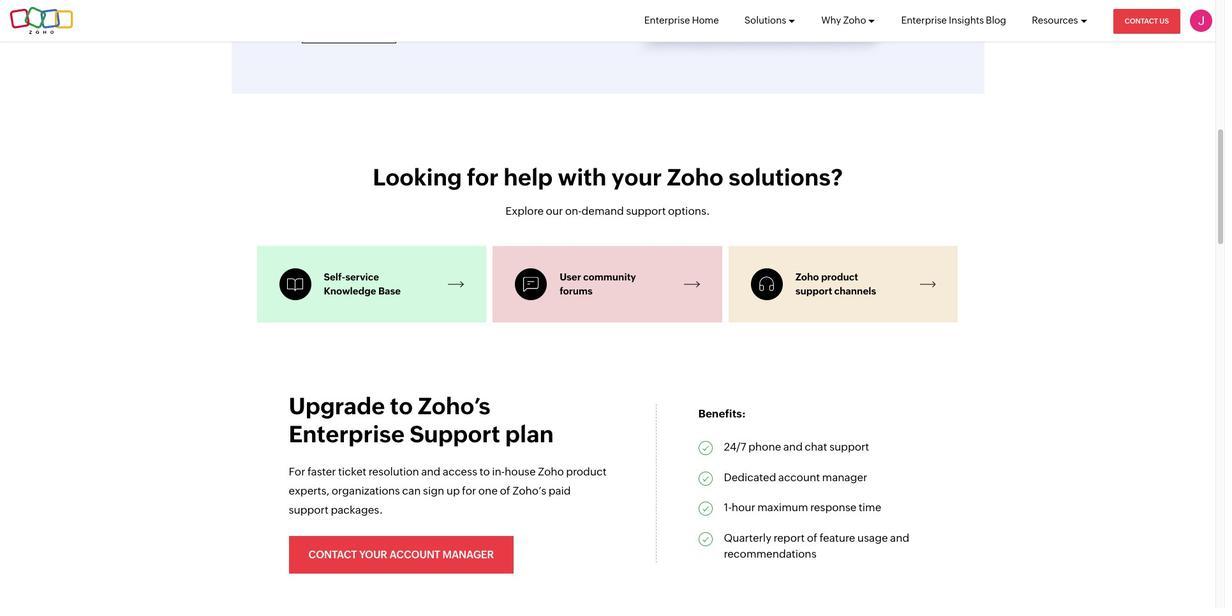 Task type: describe. For each thing, give the bounding box(es) containing it.
packages.
[[331, 504, 383, 517]]

zoho product support channels link
[[729, 247, 958, 323]]

community
[[583, 272, 636, 283]]

contact
[[1125, 17, 1158, 25]]

for inside for faster ticket resolution and access to in-house zoho product experts, organizations can sign up for one of zoho's paid support packages.
[[462, 485, 476, 498]]

ticket
[[338, 466, 366, 479]]

usage
[[858, 532, 888, 545]]

self-
[[324, 272, 345, 283]]

support inside zoho product support channels
[[796, 286, 832, 297]]

enterprise home link
[[644, 0, 719, 41]]

chat
[[805, 441, 827, 454]]

in-
[[492, 466, 505, 479]]

to inside for faster ticket resolution and access to in-house zoho product experts, organizations can sign up for one of zoho's paid support packages.
[[480, 466, 490, 479]]

up
[[446, 485, 460, 498]]

contact us link
[[1113, 9, 1180, 34]]

and inside quarterly report of feature usage and recommendations
[[890, 532, 909, 545]]

account
[[390, 550, 440, 562]]

24/7 phone and chat support
[[724, 441, 869, 454]]

report
[[774, 532, 805, 545]]

user community forums link
[[493, 247, 722, 323]]

resources
[[1032, 15, 1078, 26]]

phone
[[749, 441, 781, 454]]

account
[[778, 471, 820, 484]]

hour
[[732, 502, 755, 514]]

contact your account manager link
[[289, 537, 514, 575]]

user community forums
[[560, 272, 636, 297]]

enterprise insights blog link
[[901, 0, 1006, 41]]

enterprise inside upgrade to zoho's enterprise support plan
[[289, 422, 405, 448]]

faster
[[308, 466, 336, 479]]

dedicated account manager
[[724, 471, 867, 484]]

base
[[378, 286, 401, 297]]

looking for help with your zoho solutions?
[[373, 165, 843, 191]]

explore
[[506, 205, 544, 218]]

one
[[478, 485, 498, 498]]

support up manager
[[829, 441, 869, 454]]

enterprise home
[[644, 15, 719, 26]]

recommendations
[[724, 548, 817, 561]]

contact your account manager
[[309, 550, 494, 562]]

upgrade to zoho's enterprise support plan
[[289, 394, 554, 448]]

support
[[410, 422, 500, 448]]

enterprise insights blog
[[901, 15, 1006, 26]]

enterprise for enterprise home
[[644, 15, 690, 26]]

blog
[[986, 15, 1006, 26]]

access
[[443, 466, 477, 479]]

1 horizontal spatial and
[[783, 441, 803, 454]]

zoho's inside for faster ticket resolution and access to in-house zoho product experts, organizations can sign up for one of zoho's paid support packages.
[[512, 485, 546, 498]]

house
[[505, 466, 536, 479]]

resolution
[[369, 466, 419, 479]]

1-hour maximum response time
[[724, 502, 881, 514]]

support down your
[[626, 205, 666, 218]]

product inside for faster ticket resolution and access to in-house zoho product experts, organizations can sign up for one of zoho's paid support packages.
[[566, 466, 607, 479]]



Task type: locate. For each thing, give the bounding box(es) containing it.
james peterson image
[[1190, 10, 1212, 32]]

your
[[359, 550, 387, 562]]

0 horizontal spatial product
[[566, 466, 607, 479]]

1 horizontal spatial to
[[480, 466, 490, 479]]

and right usage
[[890, 532, 909, 545]]

zoho inside zoho product support channels
[[796, 272, 819, 283]]

sign
[[423, 485, 444, 498]]

enterprise left 'insights'
[[901, 15, 947, 26]]

for right up
[[462, 485, 476, 498]]

1 horizontal spatial of
[[807, 532, 817, 545]]

response
[[810, 502, 857, 514]]

2 horizontal spatial enterprise
[[901, 15, 947, 26]]

zoho enterprise logo image
[[10, 7, 73, 35]]

channels
[[834, 286, 876, 297]]

our
[[546, 205, 563, 218]]

support down the experts,
[[289, 504, 329, 517]]

of
[[500, 485, 510, 498], [807, 532, 817, 545]]

contact us
[[1125, 17, 1169, 25]]

and
[[783, 441, 803, 454], [421, 466, 441, 479], [890, 532, 909, 545]]

and up sign
[[421, 466, 441, 479]]

for
[[289, 466, 305, 479]]

0 horizontal spatial enterprise
[[289, 422, 405, 448]]

solutions?
[[729, 165, 843, 191]]

0 vertical spatial and
[[783, 441, 803, 454]]

enterprise left home
[[644, 15, 690, 26]]

of right report
[[807, 532, 817, 545]]

enterprise down upgrade
[[289, 422, 405, 448]]

to up support
[[390, 394, 413, 420]]

on-
[[565, 205, 582, 218]]

solutions
[[745, 15, 786, 26]]

service
[[345, 272, 379, 283]]

0 horizontal spatial of
[[500, 485, 510, 498]]

for
[[467, 165, 499, 191], [462, 485, 476, 498]]

1 horizontal spatial zoho's
[[512, 485, 546, 498]]

product inside zoho product support channels
[[821, 272, 858, 283]]

self-service knowledge base link
[[257, 247, 486, 323]]

to
[[390, 394, 413, 420], [480, 466, 490, 479]]

options.
[[668, 205, 710, 218]]

for faster ticket resolution and access to in-house zoho product experts, organizations can sign up for one of zoho's paid support packages.
[[289, 466, 607, 517]]

dedicated
[[724, 471, 776, 484]]

zoho's up support
[[418, 394, 491, 420]]

knowledge
[[324, 286, 376, 297]]

for left "help"
[[467, 165, 499, 191]]

can
[[402, 485, 421, 498]]

manager
[[822, 471, 867, 484]]

help
[[504, 165, 553, 191]]

experts,
[[289, 485, 329, 498]]

of inside for faster ticket resolution and access to in-house zoho product experts, organizations can sign up for one of zoho's paid support packages.
[[500, 485, 510, 498]]

zoho product support channels
[[796, 272, 876, 297]]

zoho's down house
[[512, 485, 546, 498]]

enterprise
[[644, 15, 690, 26], [901, 15, 947, 26], [289, 422, 405, 448]]

1 horizontal spatial product
[[821, 272, 858, 283]]

with
[[558, 165, 606, 191]]

0 horizontal spatial to
[[390, 394, 413, 420]]

24/7
[[724, 441, 746, 454]]

0 vertical spatial of
[[500, 485, 510, 498]]

why zoho
[[821, 15, 866, 26]]

us
[[1160, 17, 1169, 25]]

and inside for faster ticket resolution and access to in-house zoho product experts, organizations can sign up for one of zoho's paid support packages.
[[421, 466, 441, 479]]

0 vertical spatial for
[[467, 165, 499, 191]]

home
[[692, 15, 719, 26]]

manager
[[443, 550, 494, 562]]

organizations
[[332, 485, 400, 498]]

product up channels
[[821, 272, 858, 283]]

0 vertical spatial to
[[390, 394, 413, 420]]

1 vertical spatial zoho's
[[512, 485, 546, 498]]

0 horizontal spatial and
[[421, 466, 441, 479]]

and left chat
[[783, 441, 803, 454]]

insights
[[949, 15, 984, 26]]

to left the "in-"
[[480, 466, 490, 479]]

forums
[[560, 286, 593, 297]]

demand
[[582, 205, 624, 218]]

looking
[[373, 165, 462, 191]]

support
[[626, 205, 666, 218], [796, 286, 832, 297], [829, 441, 869, 454], [289, 504, 329, 517]]

zoho's inside upgrade to zoho's enterprise support plan
[[418, 394, 491, 420]]

0 horizontal spatial zoho's
[[418, 394, 491, 420]]

contact
[[309, 550, 357, 562]]

support left channels
[[796, 286, 832, 297]]

maximum
[[758, 502, 808, 514]]

guide image image
[[631, 0, 914, 57]]

of right one
[[500, 485, 510, 498]]

2 horizontal spatial and
[[890, 532, 909, 545]]

time
[[859, 502, 881, 514]]

1 horizontal spatial enterprise
[[644, 15, 690, 26]]

of inside quarterly report of feature usage and recommendations
[[807, 532, 817, 545]]

1 vertical spatial to
[[480, 466, 490, 479]]

your
[[612, 165, 662, 191]]

1-
[[724, 502, 732, 514]]

zoho inside for faster ticket resolution and access to in-house zoho product experts, organizations can sign up for one of zoho's paid support packages.
[[538, 466, 564, 479]]

1 vertical spatial and
[[421, 466, 441, 479]]

1 vertical spatial of
[[807, 532, 817, 545]]

0 vertical spatial product
[[821, 272, 858, 283]]

self-service knowledge base
[[324, 272, 401, 297]]

upgrade
[[289, 394, 385, 420]]

1 vertical spatial product
[[566, 466, 607, 479]]

1 vertical spatial for
[[462, 485, 476, 498]]

user
[[560, 272, 581, 283]]

zoho
[[843, 15, 866, 26], [667, 165, 724, 191], [796, 272, 819, 283], [538, 466, 564, 479]]

feature
[[820, 532, 855, 545]]

product up the paid
[[566, 466, 607, 479]]

plan
[[505, 422, 554, 448]]

product
[[821, 272, 858, 283], [566, 466, 607, 479]]

quarterly report of feature usage and recommendations
[[724, 532, 909, 561]]

0 vertical spatial zoho's
[[418, 394, 491, 420]]

to inside upgrade to zoho's enterprise support plan
[[390, 394, 413, 420]]

2 vertical spatial and
[[890, 532, 909, 545]]

support inside for faster ticket resolution and access to in-house zoho product experts, organizations can sign up for one of zoho's paid support packages.
[[289, 504, 329, 517]]

paid
[[549, 485, 571, 498]]

quarterly
[[724, 532, 772, 545]]

zoho's
[[418, 394, 491, 420], [512, 485, 546, 498]]

explore our on-demand support options.
[[506, 205, 710, 218]]

benefits:
[[698, 408, 746, 421]]

enterprise for enterprise insights blog
[[901, 15, 947, 26]]

why
[[821, 15, 841, 26]]



Task type: vqa. For each thing, say whether or not it's contained in the screenshot.
Through
no



